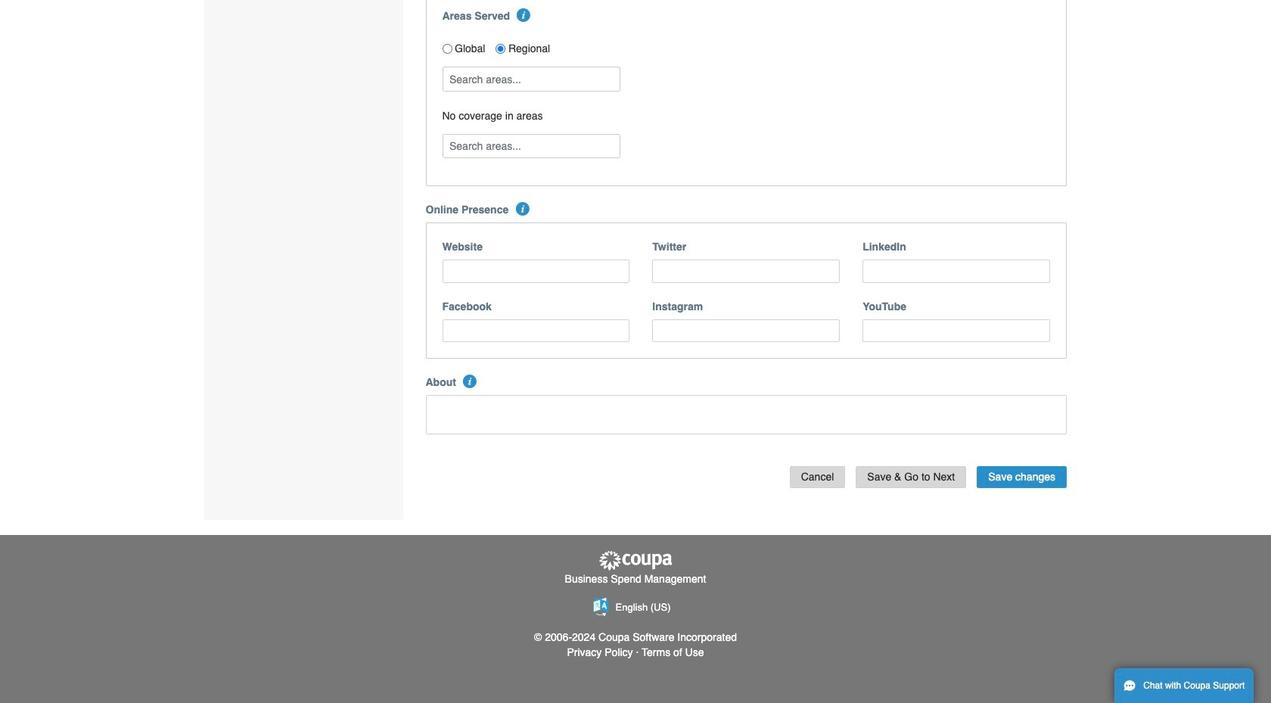 Task type: describe. For each thing, give the bounding box(es) containing it.
1 search areas... text field from the top
[[444, 68, 619, 91]]

additional information image
[[517, 8, 531, 22]]

coupa supplier portal image
[[598, 550, 674, 572]]



Task type: locate. For each thing, give the bounding box(es) containing it.
None radio
[[496, 44, 506, 54]]

Search areas... text field
[[444, 68, 619, 91], [444, 135, 619, 158]]

1 vertical spatial additional information image
[[463, 375, 477, 389]]

None radio
[[442, 44, 452, 54]]

0 vertical spatial search areas... text field
[[444, 68, 619, 91]]

1 vertical spatial search areas... text field
[[444, 135, 619, 158]]

None text field
[[653, 260, 840, 283], [863, 260, 1051, 283], [442, 319, 630, 342], [653, 319, 840, 342], [653, 260, 840, 283], [863, 260, 1051, 283], [442, 319, 630, 342], [653, 319, 840, 342]]

additional information image
[[516, 202, 529, 216], [463, 375, 477, 389]]

None text field
[[442, 260, 630, 283], [863, 319, 1051, 342], [426, 395, 1067, 435], [442, 260, 630, 283], [863, 319, 1051, 342], [426, 395, 1067, 435]]

0 vertical spatial additional information image
[[516, 202, 529, 216]]

2 search areas... text field from the top
[[444, 135, 619, 158]]

1 horizontal spatial additional information image
[[516, 202, 529, 216]]

0 horizontal spatial additional information image
[[463, 375, 477, 389]]



Task type: vqa. For each thing, say whether or not it's contained in the screenshot.
Additional Information image to the top
yes



